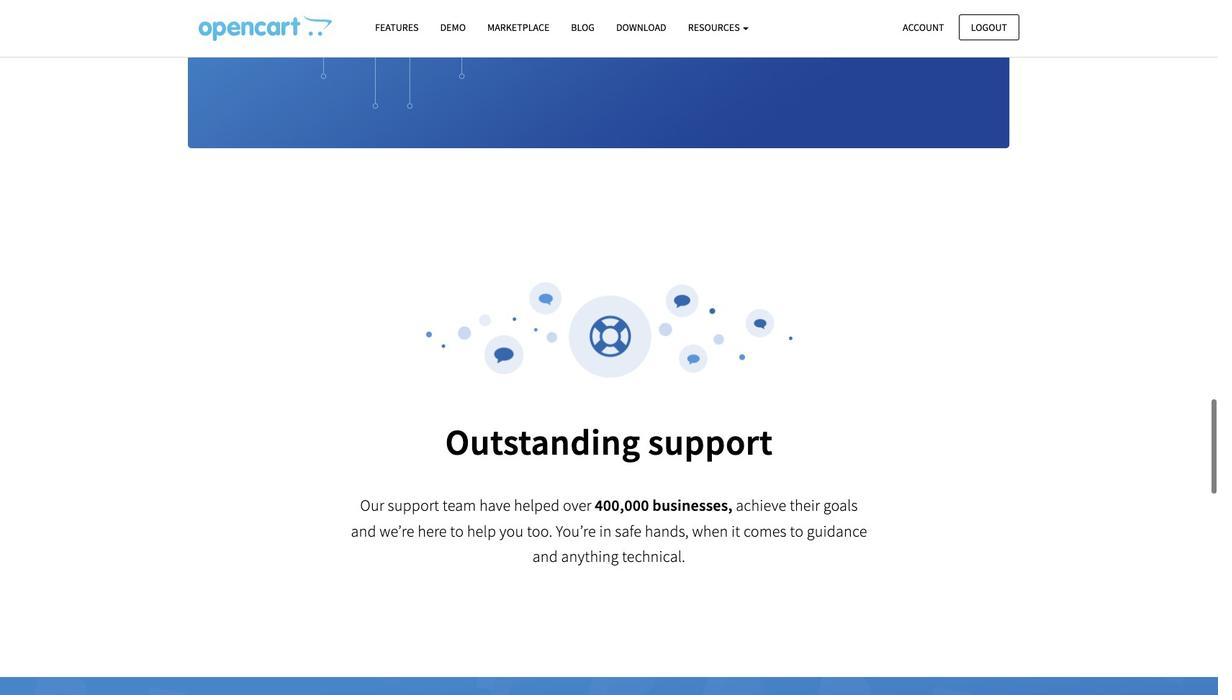 Task type: describe. For each thing, give the bounding box(es) containing it.
blog
[[571, 21, 595, 34]]

support for outstanding
[[648, 420, 773, 465]]

features
[[375, 21, 419, 34]]

our support team have helped over 400,000 businesses,
[[360, 496, 733, 516]]

their
[[790, 496, 820, 516]]

guidance
[[807, 521, 867, 541]]

marketplace link
[[477, 15, 560, 40]]

have
[[479, 496, 511, 516]]

outstanding
[[445, 420, 641, 465]]

helped
[[514, 496, 560, 516]]

features link
[[364, 15, 429, 40]]

1 to from the left
[[450, 521, 464, 541]]

blog link
[[560, 15, 606, 40]]

download link
[[606, 15, 677, 40]]

achieve
[[736, 496, 786, 516]]

goals
[[824, 496, 858, 516]]

technical.
[[622, 546, 686, 566]]

anything
[[561, 546, 619, 566]]

outstanding support
[[445, 420, 773, 465]]

1 horizontal spatial and
[[533, 546, 558, 566]]

opencart cloud image
[[199, 15, 332, 41]]

in
[[599, 521, 612, 541]]

achieve their goals and we're here to help you too. you're in safe hands, when it comes to guidance and anything technical.
[[351, 496, 867, 566]]

businesses,
[[653, 496, 733, 516]]

resources
[[688, 21, 742, 34]]

demo
[[440, 21, 466, 34]]

400,000
[[595, 496, 649, 516]]

account link
[[891, 14, 957, 40]]

when
[[692, 521, 728, 541]]

logout link
[[959, 14, 1020, 40]]



Task type: vqa. For each thing, say whether or not it's contained in the screenshot.
the rightmost opencart
no



Task type: locate. For each thing, give the bounding box(es) containing it.
0 horizontal spatial and
[[351, 521, 376, 541]]

0 vertical spatial support
[[648, 420, 773, 465]]

and
[[351, 521, 376, 541], [533, 546, 558, 566]]

1 vertical spatial support
[[388, 496, 439, 516]]

2 to from the left
[[790, 521, 804, 541]]

0 horizontal spatial support
[[388, 496, 439, 516]]

resources link
[[677, 15, 760, 40]]

too.
[[527, 521, 553, 541]]

logout
[[971, 21, 1007, 33]]

to left help
[[450, 521, 464, 541]]

we're
[[380, 521, 414, 541]]

demo link
[[429, 15, 477, 40]]

support for our
[[388, 496, 439, 516]]

over
[[563, 496, 592, 516]]

you're
[[556, 521, 596, 541]]

1 horizontal spatial support
[[648, 420, 773, 465]]

hands,
[[645, 521, 689, 541]]

1 horizontal spatial to
[[790, 521, 804, 541]]

support
[[648, 420, 773, 465], [388, 496, 439, 516]]

0 vertical spatial and
[[351, 521, 376, 541]]

and down our at the bottom left of page
[[351, 521, 376, 541]]

help
[[467, 521, 496, 541]]

here
[[418, 521, 447, 541]]

it
[[732, 521, 740, 541]]

to
[[450, 521, 464, 541], [790, 521, 804, 541]]

safe
[[615, 521, 642, 541]]

support up we're
[[388, 496, 439, 516]]

marketplace
[[487, 21, 550, 34]]

download
[[616, 21, 667, 34]]

you
[[499, 521, 524, 541]]

our
[[360, 496, 384, 516]]

comes
[[744, 521, 787, 541]]

1 vertical spatial and
[[533, 546, 558, 566]]

support up businesses, on the bottom
[[648, 420, 773, 465]]

account
[[903, 21, 944, 33]]

team
[[443, 496, 476, 516]]

and down too.
[[533, 546, 558, 566]]

0 horizontal spatial to
[[450, 521, 464, 541]]

to down the their
[[790, 521, 804, 541]]



